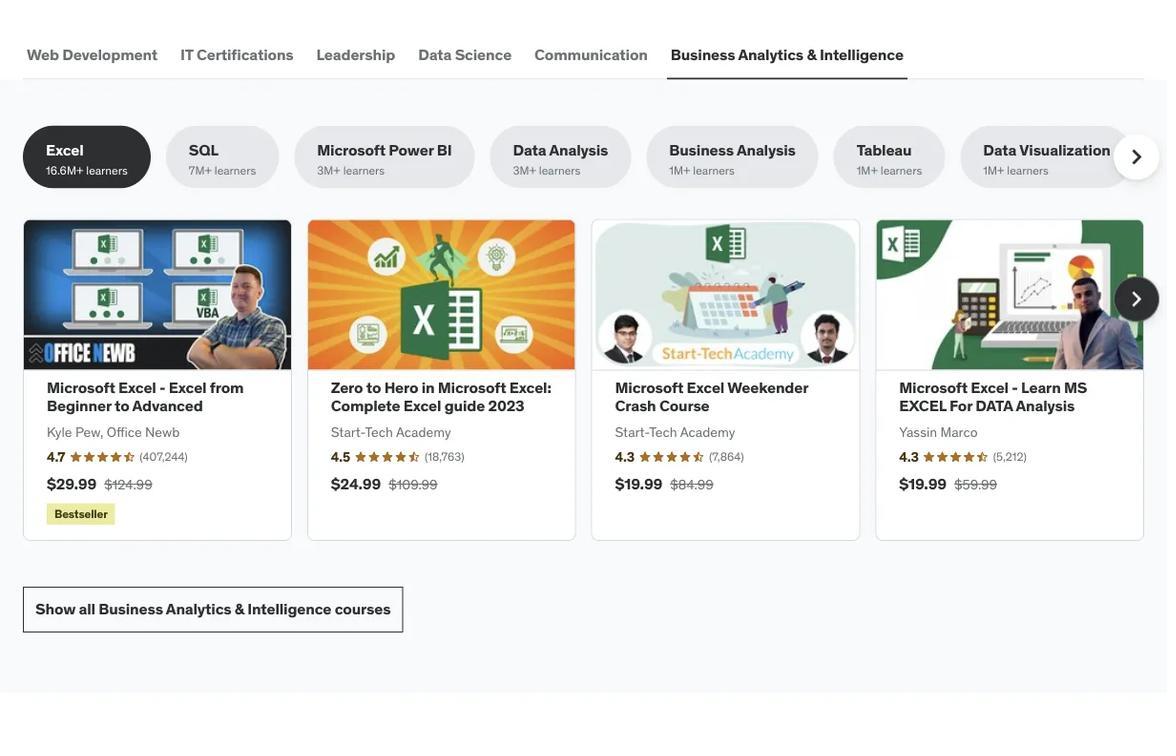 Task type: vqa. For each thing, say whether or not it's contained in the screenshot.


Task type: describe. For each thing, give the bounding box(es) containing it.
learners inside business analysis 1m+ learners
[[694, 163, 735, 178]]

learners inside sql 7m+ learners
[[215, 163, 256, 178]]

excel inside microsoft excel weekender crash course
[[687, 378, 725, 397]]

microsoft excel - learn ms excel for data analysis
[[900, 378, 1088, 416]]

topic filters element
[[23, 125, 1160, 188]]

learn
[[1022, 378, 1062, 397]]

web development
[[27, 45, 158, 64]]

excel inside the zero to hero in microsoft excel: complete excel guide 2023
[[404, 396, 442, 416]]

2023
[[488, 396, 525, 416]]

16.6m+
[[46, 163, 83, 178]]

microsoft for microsoft excel weekender crash course
[[615, 378, 684, 397]]

show all business analytics & intelligence courses link
[[23, 587, 403, 633]]

microsoft excel weekender crash course link
[[615, 378, 809, 416]]

data science button
[[415, 32, 516, 78]]

microsoft power bi 3m+ learners
[[317, 140, 452, 178]]

1m+ for data visualization
[[984, 163, 1005, 178]]

show all business analytics & intelligence courses
[[35, 600, 391, 619]]

leadership button
[[313, 32, 399, 78]]

communication
[[535, 45, 648, 64]]

course
[[660, 396, 710, 416]]

business for business analysis 1m+ learners
[[670, 140, 734, 159]]

to inside microsoft excel - excel from beginner to advanced
[[115, 396, 129, 416]]

learners inside data analysis 3m+ learners
[[539, 163, 581, 178]]

microsoft for microsoft power bi 3m+ learners
[[317, 140, 386, 159]]

leadership
[[317, 45, 396, 64]]

learners inside the 'tableau 1m+ learners'
[[881, 163, 923, 178]]

complete
[[331, 396, 400, 416]]

data for data visualization 1m+ learners
[[984, 140, 1017, 159]]

for
[[950, 396, 973, 416]]

from
[[210, 378, 244, 397]]

to inside the zero to hero in microsoft excel: complete excel guide 2023
[[366, 378, 381, 397]]

next image for topic filters "element"
[[1122, 142, 1153, 172]]

business analytics & intelligence button
[[667, 32, 908, 78]]

bi
[[437, 140, 452, 159]]

next image for carousel 'element'
[[1122, 284, 1153, 315]]

zero to hero in microsoft excel: complete excel guide 2023 link
[[331, 378, 552, 416]]

ms
[[1065, 378, 1088, 397]]

learners inside excel 16.6m+ learners
[[86, 163, 128, 178]]

analysis for data analysis
[[550, 140, 609, 159]]

- for excel
[[160, 378, 166, 397]]

zero to hero in microsoft excel: complete excel guide 2023
[[331, 378, 552, 416]]

show
[[35, 600, 76, 619]]

microsoft for microsoft excel - learn ms excel for data analysis
[[900, 378, 968, 397]]

3m+ inside data analysis 3m+ learners
[[513, 163, 537, 178]]

excel left from
[[169, 378, 207, 397]]

learners inside data visualization 1m+ learners
[[1008, 163, 1049, 178]]

sql
[[189, 140, 219, 159]]

data for data science
[[418, 45, 452, 64]]

analysis inside the microsoft excel - learn ms excel for data analysis
[[1017, 396, 1076, 416]]

tableau
[[857, 140, 912, 159]]

certifications
[[197, 45, 294, 64]]

0 horizontal spatial &
[[235, 600, 244, 619]]



Task type: locate. For each thing, give the bounding box(es) containing it.
2 3m+ from the left
[[513, 163, 537, 178]]

business analytics & intelligence
[[671, 45, 904, 64]]

1 horizontal spatial analytics
[[739, 45, 804, 64]]

to right beginner
[[115, 396, 129, 416]]

data left visualization
[[984, 140, 1017, 159]]

1 horizontal spatial &
[[807, 45, 817, 64]]

0 horizontal spatial analysis
[[550, 140, 609, 159]]

sql 7m+ learners
[[189, 140, 256, 178]]

data
[[976, 396, 1014, 416]]

microsoft excel - learn ms excel for data analysis link
[[900, 378, 1088, 416]]

- left learn at the right of the page
[[1013, 378, 1019, 397]]

0 horizontal spatial to
[[115, 396, 129, 416]]

it certifications
[[181, 45, 294, 64]]

beginner
[[47, 396, 111, 416]]

learners
[[86, 163, 128, 178], [215, 163, 256, 178], [343, 163, 385, 178], [539, 163, 581, 178], [694, 163, 735, 178], [881, 163, 923, 178], [1008, 163, 1049, 178]]

excel right beginner
[[118, 378, 156, 397]]

visualization
[[1020, 140, 1111, 159]]

&
[[807, 45, 817, 64], [235, 600, 244, 619]]

web development button
[[23, 32, 161, 78]]

2 horizontal spatial 1m+
[[984, 163, 1005, 178]]

excel left guide
[[404, 396, 442, 416]]

3m+
[[317, 163, 341, 178], [513, 163, 537, 178]]

0 vertical spatial analytics
[[739, 45, 804, 64]]

microsoft inside microsoft excel weekender crash course
[[615, 378, 684, 397]]

2 - from the left
[[1013, 378, 1019, 397]]

science
[[455, 45, 512, 64]]

zero
[[331, 378, 363, 397]]

2 vertical spatial business
[[99, 600, 163, 619]]

1 1m+ from the left
[[670, 163, 691, 178]]

& inside button
[[807, 45, 817, 64]]

7m+
[[189, 163, 212, 178]]

microsoft inside microsoft power bi 3m+ learners
[[317, 140, 386, 159]]

1m+ inside business analysis 1m+ learners
[[670, 163, 691, 178]]

to right zero
[[366, 378, 381, 397]]

data for data analysis 3m+ learners
[[513, 140, 547, 159]]

analysis inside data analysis 3m+ learners
[[550, 140, 609, 159]]

microsoft inside microsoft excel - excel from beginner to advanced
[[47, 378, 115, 397]]

microsoft excel weekender crash course
[[615, 378, 809, 416]]

business analysis 1m+ learners
[[670, 140, 796, 178]]

3 1m+ from the left
[[984, 163, 1005, 178]]

- inside the microsoft excel - learn ms excel for data analysis
[[1013, 378, 1019, 397]]

next image
[[1122, 142, 1153, 172], [1122, 284, 1153, 315]]

1 horizontal spatial 1m+
[[857, 163, 878, 178]]

0 horizontal spatial 3m+
[[317, 163, 341, 178]]

excel 16.6m+ learners
[[46, 140, 128, 178]]

0 vertical spatial next image
[[1122, 142, 1153, 172]]

tableau 1m+ learners
[[857, 140, 923, 178]]

data inside data visualization 1m+ learners
[[984, 140, 1017, 159]]

1 vertical spatial &
[[235, 600, 244, 619]]

excel up 16.6m+
[[46, 140, 84, 159]]

0 horizontal spatial -
[[160, 378, 166, 397]]

business inside business analysis 1m+ learners
[[670, 140, 734, 159]]

intelligence
[[820, 45, 904, 64], [248, 600, 332, 619]]

2 horizontal spatial data
[[984, 140, 1017, 159]]

0 vertical spatial &
[[807, 45, 817, 64]]

microsoft excel - excel from beginner to advanced
[[47, 378, 244, 416]]

1 vertical spatial next image
[[1122, 284, 1153, 315]]

excel
[[46, 140, 84, 159], [118, 378, 156, 397], [169, 378, 207, 397], [687, 378, 725, 397], [972, 378, 1009, 397], [404, 396, 442, 416]]

5 learners from the left
[[694, 163, 735, 178]]

0 vertical spatial intelligence
[[820, 45, 904, 64]]

data inside "button"
[[418, 45, 452, 64]]

excel inside excel 16.6m+ learners
[[46, 140, 84, 159]]

-
[[160, 378, 166, 397], [1013, 378, 1019, 397]]

3m+ inside microsoft power bi 3m+ learners
[[317, 163, 341, 178]]

1 horizontal spatial to
[[366, 378, 381, 397]]

power
[[389, 140, 434, 159]]

analytics inside button
[[739, 45, 804, 64]]

it certifications button
[[177, 32, 297, 78]]

excel left weekender
[[687, 378, 725, 397]]

next image inside topic filters "element"
[[1122, 142, 1153, 172]]

analytics
[[739, 45, 804, 64], [166, 600, 232, 619]]

1m+ inside the 'tableau 1m+ learners'
[[857, 163, 878, 178]]

data visualization 1m+ learners
[[984, 140, 1111, 178]]

microsoft for microsoft excel - excel from beginner to advanced
[[47, 378, 115, 397]]

excel inside the microsoft excel - learn ms excel for data analysis
[[972, 378, 1009, 397]]

courses
[[335, 600, 391, 619]]

web
[[27, 45, 59, 64]]

1 horizontal spatial intelligence
[[820, 45, 904, 64]]

to
[[366, 378, 381, 397], [115, 396, 129, 416]]

2 learners from the left
[[215, 163, 256, 178]]

1 - from the left
[[160, 378, 166, 397]]

microsoft inside the microsoft excel - learn ms excel for data analysis
[[900, 378, 968, 397]]

2 next image from the top
[[1122, 284, 1153, 315]]

- inside microsoft excel - excel from beginner to advanced
[[160, 378, 166, 397]]

- for learn
[[1013, 378, 1019, 397]]

it
[[181, 45, 193, 64]]

1m+ inside data visualization 1m+ learners
[[984, 163, 1005, 178]]

data analysis 3m+ learners
[[513, 140, 609, 178]]

data left science
[[418, 45, 452, 64]]

next image inside carousel 'element'
[[1122, 284, 1153, 315]]

intelligence inside button
[[820, 45, 904, 64]]

4 learners from the left
[[539, 163, 581, 178]]

- left from
[[160, 378, 166, 397]]

excel:
[[510, 378, 552, 397]]

development
[[62, 45, 158, 64]]

0 horizontal spatial 1m+
[[670, 163, 691, 178]]

7 learners from the left
[[1008, 163, 1049, 178]]

1 horizontal spatial analysis
[[737, 140, 796, 159]]

6 learners from the left
[[881, 163, 923, 178]]

all
[[79, 600, 95, 619]]

microsoft inside the zero to hero in microsoft excel: complete excel guide 2023
[[438, 378, 507, 397]]

0 horizontal spatial analytics
[[166, 600, 232, 619]]

carousel element
[[23, 219, 1160, 541]]

0 horizontal spatial data
[[418, 45, 452, 64]]

microsoft excel - excel from beginner to advanced link
[[47, 378, 244, 416]]

business for business analytics & intelligence
[[671, 45, 736, 64]]

1 vertical spatial analytics
[[166, 600, 232, 619]]

data science
[[418, 45, 512, 64]]

0 vertical spatial business
[[671, 45, 736, 64]]

weekender
[[728, 378, 809, 397]]

data inside data analysis 3m+ learners
[[513, 140, 547, 159]]

data right bi
[[513, 140, 547, 159]]

analysis
[[550, 140, 609, 159], [737, 140, 796, 159], [1017, 396, 1076, 416]]

excel left learn at the right of the page
[[972, 378, 1009, 397]]

2 horizontal spatial analysis
[[1017, 396, 1076, 416]]

learners inside microsoft power bi 3m+ learners
[[343, 163, 385, 178]]

1 learners from the left
[[86, 163, 128, 178]]

business inside button
[[671, 45, 736, 64]]

business
[[671, 45, 736, 64], [670, 140, 734, 159], [99, 600, 163, 619]]

1 horizontal spatial data
[[513, 140, 547, 159]]

1 horizontal spatial 3m+
[[513, 163, 537, 178]]

communication button
[[531, 32, 652, 78]]

1 3m+ from the left
[[317, 163, 341, 178]]

analysis inside business analysis 1m+ learners
[[737, 140, 796, 159]]

1 vertical spatial intelligence
[[248, 600, 332, 619]]

excel
[[900, 396, 947, 416]]

1 vertical spatial business
[[670, 140, 734, 159]]

guide
[[445, 396, 485, 416]]

1 horizontal spatial -
[[1013, 378, 1019, 397]]

analysis for business analysis
[[737, 140, 796, 159]]

1 next image from the top
[[1122, 142, 1153, 172]]

1m+ for business analysis
[[670, 163, 691, 178]]

advanced
[[132, 396, 203, 416]]

0 horizontal spatial intelligence
[[248, 600, 332, 619]]

2 1m+ from the left
[[857, 163, 878, 178]]

microsoft
[[317, 140, 386, 159], [47, 378, 115, 397], [438, 378, 507, 397], [615, 378, 684, 397], [900, 378, 968, 397]]

hero
[[385, 378, 419, 397]]

3 learners from the left
[[343, 163, 385, 178]]

data
[[418, 45, 452, 64], [513, 140, 547, 159], [984, 140, 1017, 159]]

in
[[422, 378, 435, 397]]

1m+
[[670, 163, 691, 178], [857, 163, 878, 178], [984, 163, 1005, 178]]

crash
[[615, 396, 657, 416]]



